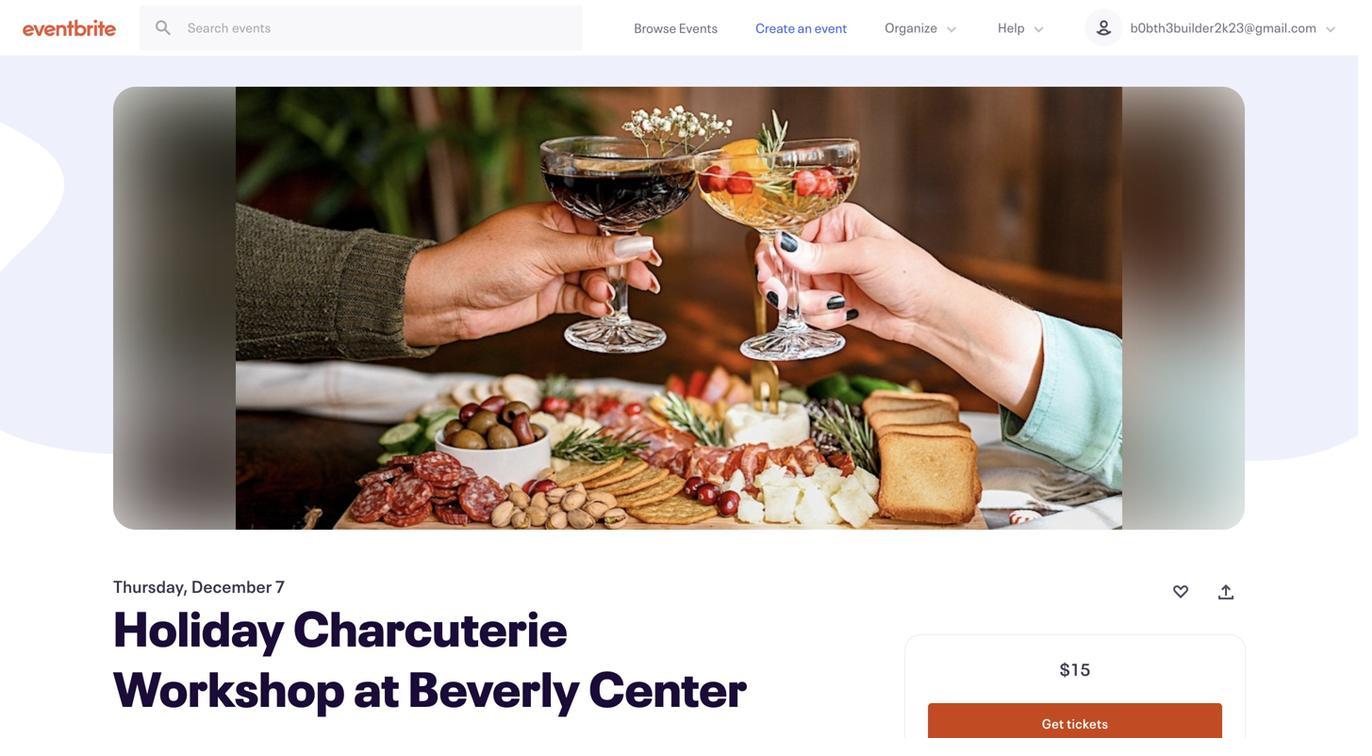 Task type: vqa. For each thing, say whether or not it's contained in the screenshot.
Charcuterie
yes



Task type: locate. For each thing, give the bounding box(es) containing it.
get tickets button
[[928, 704, 1223, 739]]

organize link
[[866, 0, 979, 56]]

create
[[756, 19, 796, 37]]

$15
[[1060, 659, 1091, 681]]

center
[[589, 656, 748, 721]]

eventbrite image
[[23, 18, 116, 37]]

tickets
[[1067, 716, 1109, 733]]

browse events link
[[615, 0, 737, 56]]

b0bth3builder2k23@gmail.com
[[1131, 19, 1317, 36]]

create an event link
[[737, 0, 866, 56]]

thursday, december 7 holiday charcuterie workshop at beverly center
[[113, 576, 748, 721]]

b0bth3builder2k23@gmail.com link
[[1067, 0, 1359, 56]]

beverly
[[408, 656, 580, 721]]

browse
[[634, 19, 677, 37]]

help
[[998, 19, 1025, 36]]

create an event
[[756, 19, 848, 37]]

help link
[[979, 0, 1067, 56]]

at
[[354, 656, 400, 721]]

charcuterie
[[293, 596, 568, 660]]



Task type: describe. For each thing, give the bounding box(es) containing it.
december
[[191, 576, 272, 598]]

browse events
[[634, 19, 718, 37]]

holiday charcuterie workshop at beverly center image
[[236, 87, 1123, 530]]

workshop
[[113, 656, 345, 721]]

event
[[815, 19, 848, 37]]

7
[[275, 576, 285, 598]]

thursday,
[[113, 576, 188, 598]]

organize
[[885, 19, 938, 36]]

holiday
[[113, 596, 285, 660]]

events
[[679, 19, 718, 37]]

get tickets
[[1042, 716, 1109, 733]]

holiday charcuterie workshop at beverly center article
[[0, 57, 1359, 739]]

an
[[798, 19, 812, 37]]

get
[[1042, 716, 1065, 733]]



